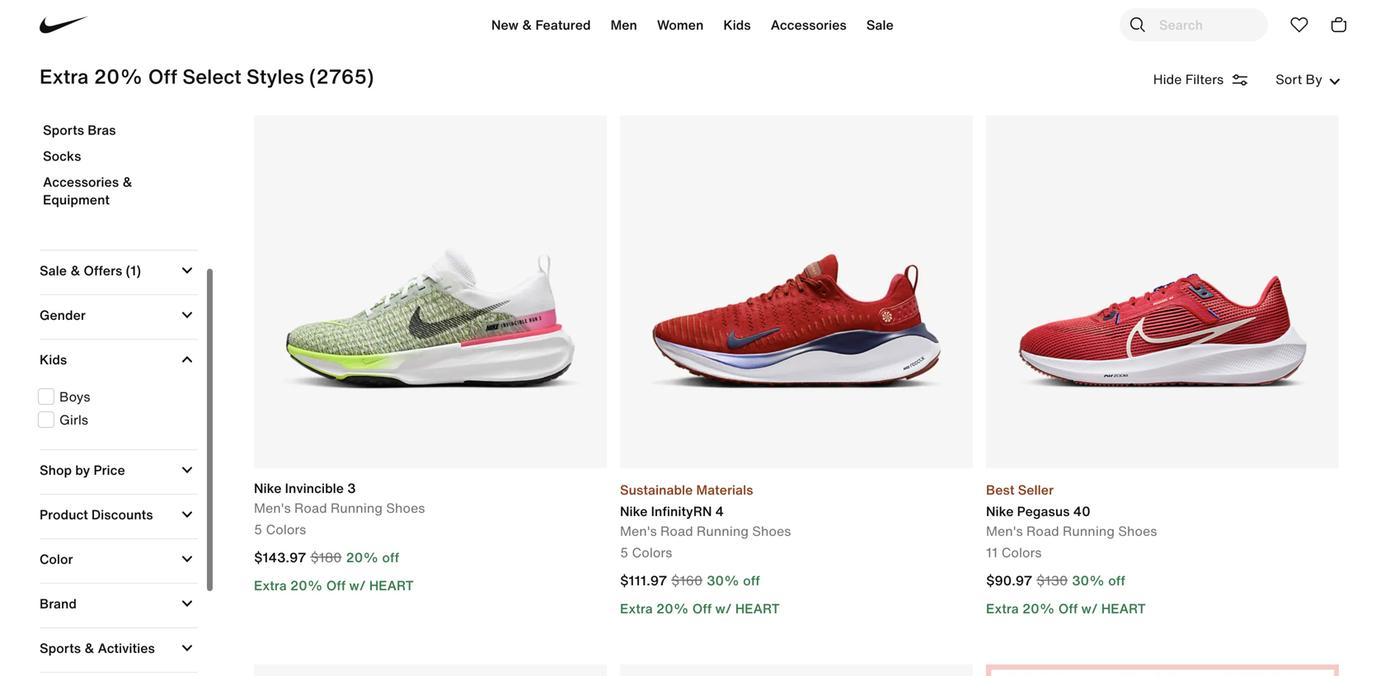 Task type: locate. For each thing, give the bounding box(es) containing it.
0 vertical spatial kids
[[724, 15, 751, 35]]

men's inside best seller nike pegasus 40 men's road running shoes
[[986, 521, 1023, 541]]

running up $130 link
[[1063, 521, 1115, 541]]

20% for sustainable materials nike infinityrn 4 men's road running shoes
[[656, 599, 689, 618]]

men's road running shoes link up $130 link
[[986, 521, 1157, 541]]

store
[[742, 16, 767, 31]]

1 horizontal spatial heart
[[735, 599, 780, 618]]

chevron image inside the brand dropdown button
[[182, 598, 193, 609]]

& inside sports bras socks accessories & equipment
[[122, 172, 132, 192]]

& for featured
[[522, 15, 532, 35]]

Filter for Boys button
[[38, 387, 193, 407]]

sale up the gender
[[40, 261, 67, 280]]

girls
[[59, 410, 88, 430]]

nike infinityrn 4 women's road running shoes image
[[620, 665, 973, 676]]

sports up socks
[[43, 120, 84, 140]]

20%
[[94, 62, 143, 91], [346, 548, 379, 567], [290, 576, 323, 595], [656, 599, 689, 618], [1022, 599, 1055, 618]]

nike for best seller
[[986, 501, 1014, 521]]

chevron image for gender
[[182, 309, 193, 321]]

20% down $160 link
[[656, 599, 689, 618]]

2 horizontal spatial shoes
[[1118, 521, 1157, 541]]

0 vertical spatial accessories
[[771, 15, 847, 35]]

w/ down current price $111.97, original price $160 element
[[715, 599, 732, 618]]

2 30% from the left
[[1072, 571, 1105, 590]]

30% right '$160'
[[707, 571, 740, 590]]

shoes inside sustainable materials nike infinityrn 4 men's road running shoes
[[752, 521, 791, 541]]

2 horizontal spatial heart
[[1101, 599, 1146, 618]]

men's road running shoes link up $180 link
[[254, 498, 425, 518]]

nike inside sustainable materials nike infinityrn 4 men's road running shoes
[[620, 501, 648, 521]]

shoes up current price $111.97, original price $160 element
[[752, 521, 791, 541]]

heart inside $143.97 $180 20% off extra 20% off w/ heart
[[369, 576, 414, 595]]

0 horizontal spatial men's
[[254, 498, 291, 518]]

$111.97
[[620, 571, 667, 590]]

extra down "$111.97" link
[[620, 599, 653, 618]]

running inside sustainable materials nike infinityrn 4 men's road running shoes
[[697, 521, 749, 541]]

road left 3
[[294, 498, 327, 518]]

sports & activities button
[[40, 628, 195, 668]]

0 vertical spatial sports
[[43, 120, 84, 140]]

off down $130
[[1059, 599, 1078, 618]]

0 horizontal spatial 30%
[[707, 571, 740, 590]]

men's
[[254, 498, 291, 518], [620, 521, 657, 541], [986, 521, 1023, 541]]

shoes inside the 'nike invincible 3 men's road running shoes'
[[386, 498, 425, 518]]

Search Products text field
[[1120, 8, 1268, 41]]

30% for $160
[[707, 571, 740, 590]]

road
[[294, 498, 327, 518], [660, 521, 693, 541], [1027, 521, 1059, 541]]

chevron image for sports & activities
[[182, 642, 193, 654]]

w/ inside $90.97 $130 30% off extra 20% off w/ heart
[[1081, 599, 1098, 618]]

best seller nike pegasus 40 men's road running shoes
[[986, 480, 1157, 541]]

heart for $90.97 $130 30% off extra 20% off w/ heart
[[1101, 599, 1146, 618]]

2 horizontal spatial running
[[1063, 521, 1115, 541]]

chevron image for brand
[[182, 598, 193, 609]]

get your gear faster
[[526, 13, 687, 33]]

& left the activities on the left
[[84, 638, 94, 658]]

0 horizontal spatial sale
[[40, 261, 67, 280]]

sports inside dropdown button
[[40, 638, 81, 658]]

w/
[[349, 576, 366, 595], [715, 599, 732, 618], [1081, 599, 1098, 618]]

1 chevron image from the top
[[182, 265, 193, 276]]

w/ inside $143.97 $180 20% off extra 20% off w/ heart
[[349, 576, 366, 595]]

chevron image inside gender dropdown button
[[182, 309, 193, 321]]

1 horizontal spatial nike
[[620, 501, 648, 521]]

0 horizontal spatial accessories
[[43, 172, 119, 192]]

extra inside $111.97 $160 30% off extra 20% off w/ heart
[[620, 599, 653, 618]]

20% up bras
[[94, 62, 143, 91]]

chevron image inside shop by price dropdown button
[[182, 464, 193, 476]]

1 horizontal spatial w/
[[715, 599, 732, 618]]

sports for sports & activities
[[40, 638, 81, 658]]

extra for nike invincible 3 men's road running shoes
[[254, 576, 287, 595]]

off
[[382, 548, 399, 567], [743, 571, 760, 590], [1108, 571, 1125, 590]]

1 horizontal spatial kids
[[724, 15, 751, 35]]

1 horizontal spatial shoes
[[752, 521, 791, 541]]

extra inside $143.97 $180 20% off extra 20% off w/ heart
[[254, 576, 287, 595]]

1 horizontal spatial accessories
[[771, 15, 847, 35]]

road inside best seller nike pegasus 40 men's road running shoes
[[1027, 521, 1059, 541]]

new & featured
[[491, 15, 591, 35]]

chevron image for product discounts
[[182, 509, 193, 520]]

look
[[701, 16, 724, 31]]

chevron image inside product discounts dropdown button
[[182, 509, 193, 520]]

20% inside $111.97 $160 30% off extra 20% off w/ heart
[[656, 599, 689, 618]]

sale
[[867, 15, 894, 35], [40, 261, 67, 280]]

1 30% from the left
[[707, 571, 740, 590]]

nike invincible 3 men's road running shoes
[[254, 478, 425, 518]]

20% down $130
[[1022, 599, 1055, 618]]

heart down current price $143.97, original price $180 element at bottom left
[[369, 576, 414, 595]]

women link
[[647, 5, 714, 51]]

men's down best at the bottom
[[986, 521, 1023, 541]]

2 horizontal spatial men's road running shoes link
[[986, 521, 1157, 541]]

shoes up current price $143.97, original price $180 element at bottom left
[[386, 498, 425, 518]]

nike left the invincible
[[254, 478, 282, 498]]

30% inside $90.97 $130 30% off extra 20% off w/ heart
[[1072, 571, 1105, 590]]

kids
[[724, 15, 751, 35], [40, 350, 67, 370]]

sale for sale
[[867, 15, 894, 35]]

1 vertical spatial kids
[[40, 350, 67, 370]]

men's inside sustainable materials nike infinityrn 4 men's road running shoes
[[620, 521, 657, 541]]

road down sustainable
[[660, 521, 693, 541]]

off inside $90.97 $130 30% off extra 20% off w/ heart
[[1059, 599, 1078, 618]]

off inside $143.97 $180 20% off extra 20% off w/ heart
[[326, 576, 346, 595]]

chevron image
[[182, 265, 193, 276], [182, 464, 193, 476], [182, 553, 193, 565], [182, 642, 193, 654]]

chevron image inside sort by dropdown button
[[1329, 76, 1341, 87]]

hide filters
[[1153, 69, 1224, 89]]

& for activities
[[84, 638, 94, 658]]

heart
[[369, 576, 414, 595], [735, 599, 780, 618], [1101, 599, 1146, 618]]

1 horizontal spatial running
[[697, 521, 749, 541]]

off for nike invincible 3 men's road running shoes
[[326, 576, 346, 595]]

20% right $180 link
[[346, 548, 379, 567]]

shoes for nike pegasus 40
[[1118, 521, 1157, 541]]

brand button
[[40, 584, 195, 623]]

30% for $130
[[1072, 571, 1105, 590]]

sports down "brand" on the left bottom of page
[[40, 638, 81, 658]]

off inside $111.97 $160 30% off extra 20% off w/ heart
[[743, 571, 760, 590]]

chevron image for sale & offers
[[182, 265, 193, 276]]

men's for nike pegasus 40
[[986, 521, 1023, 541]]

sale right checkout
[[867, 15, 894, 35]]

$111.97 link
[[620, 571, 671, 594]]

1 horizontal spatial road
[[660, 521, 693, 541]]

& inside dropdown button
[[84, 638, 94, 658]]

w/ down current price $90.97, original price $130 element
[[1081, 599, 1098, 618]]

shoes inside best seller nike pegasus 40 men's road running shoes
[[1118, 521, 1157, 541]]

0 horizontal spatial running
[[331, 498, 383, 518]]

1 horizontal spatial sale
[[867, 15, 894, 35]]

2 horizontal spatial road
[[1027, 521, 1059, 541]]

nike home page image
[[32, 0, 96, 58]]

$180
[[311, 548, 342, 567]]

0 horizontal spatial shoes
[[386, 498, 425, 518]]

$90.97 link
[[986, 571, 1037, 594]]

materials
[[696, 480, 753, 500]]

0 horizontal spatial road
[[294, 498, 327, 518]]

extra down the $143.97 link
[[254, 576, 287, 595]]

invincible
[[285, 478, 344, 498]]

open search modal image
[[1128, 15, 1148, 35]]

sports for sports bras socks accessories & equipment
[[43, 120, 84, 140]]

running inside the 'nike invincible 3 men's road running shoes'
[[331, 498, 383, 518]]

0 vertical spatial sale
[[867, 15, 894, 35]]

color
[[40, 549, 73, 569]]

heart inside $90.97 $130 30% off extra 20% off w/ heart
[[1101, 599, 1146, 618]]

40
[[1073, 501, 1091, 521]]

chevron image
[[1329, 76, 1341, 87], [182, 309, 193, 321], [182, 354, 193, 365], [182, 509, 193, 520], [182, 598, 193, 609]]

0 horizontal spatial men's road running shoes link
[[254, 498, 425, 518]]

heart down current price $111.97, original price $160 element
[[735, 599, 780, 618]]

2 chevron image from the top
[[182, 464, 193, 476]]

off down '$160'
[[693, 599, 712, 618]]

extra down "$90.97" link
[[986, 599, 1019, 618]]

socks
[[43, 146, 81, 166]]

20% inside $90.97 $130 30% off extra 20% off w/ heart
[[1022, 599, 1055, 618]]

extra for best seller nike pegasus 40 men's road running shoes
[[986, 599, 1019, 618]]

$160 link
[[671, 571, 703, 590]]

w/ down current price $143.97, original price $180 element at bottom left
[[349, 576, 366, 595]]

$90.97 $130 30% off extra 20% off w/ heart
[[986, 571, 1146, 618]]

road for nike pegasus 40
[[1027, 521, 1059, 541]]

20% down $180 link
[[290, 576, 323, 595]]

0 horizontal spatial w/
[[349, 576, 366, 595]]

men's up $143.97
[[254, 498, 291, 518]]

off right $160 link
[[743, 571, 760, 590]]

men's down sustainable
[[620, 521, 657, 541]]

$143.97
[[254, 548, 306, 567]]

shop by price
[[40, 460, 125, 480]]

30% inside $111.97 $160 30% off extra 20% off w/ heart
[[707, 571, 740, 590]]

chevron image inside color dropdown button
[[182, 553, 193, 565]]

shoes
[[386, 498, 425, 518], [752, 521, 791, 541], [1118, 521, 1157, 541]]

0 horizontal spatial nike
[[254, 478, 282, 498]]

off for $143.97 $180 20% off extra 20% off w/ heart
[[382, 548, 399, 567]]

accessories link
[[761, 5, 857, 51]]

running up $180 link
[[331, 498, 383, 518]]

2 horizontal spatial nike
[[986, 501, 1014, 521]]

heart inside $111.97 $160 30% off extra 20% off w/ heart
[[735, 599, 780, 618]]

off inside $90.97 $130 30% off extra 20% off w/ heart
[[1108, 571, 1125, 590]]

gender
[[40, 305, 86, 325]]

women
[[657, 15, 704, 35]]

nike for sustainable materials
[[620, 501, 648, 521]]

menu bar
[[280, 3, 1105, 53]]

off right $180
[[382, 548, 399, 567]]

road inside sustainable materials nike infinityrn 4 men's road running shoes
[[660, 521, 693, 541]]

kids link
[[714, 5, 761, 51]]

chevron image inside kids 'dropdown button'
[[182, 354, 193, 365]]

& right new
[[522, 15, 532, 35]]

30% right $130 link
[[1072, 571, 1105, 590]]

offers
[[84, 261, 122, 280]]

sports bras socks accessories & equipment
[[43, 120, 132, 209]]

off
[[148, 62, 177, 91], [326, 576, 346, 595], [693, 599, 712, 618], [1059, 599, 1078, 618]]

1 vertical spatial accessories
[[43, 172, 119, 192]]

road inside the 'nike invincible 3 men's road running shoes'
[[294, 498, 327, 518]]

filters
[[1186, 69, 1224, 89]]

road for nike infinityrn 4
[[660, 521, 693, 541]]

off inside $111.97 $160 30% off extra 20% off w/ heart
[[693, 599, 712, 618]]

heart down current price $90.97, original price $130 element
[[1101, 599, 1146, 618]]

& down sports bras link
[[122, 172, 132, 192]]

off down $180 link
[[326, 576, 346, 595]]

favorites image
[[1290, 15, 1309, 35]]

men's road running shoes link down 'materials'
[[620, 521, 791, 541]]

2 horizontal spatial off
[[1108, 571, 1125, 590]]

20% for best seller nike pegasus 40 men's road running shoes
[[1022, 599, 1055, 618]]

off inside $143.97 $180 20% off extra 20% off w/ heart
[[382, 548, 399, 567]]

gender button
[[40, 295, 195, 335]]

1 vertical spatial sports
[[40, 638, 81, 658]]

running
[[331, 498, 383, 518], [697, 521, 749, 541], [1063, 521, 1115, 541]]

chevron image for shop by price
[[182, 464, 193, 476]]

w/ inside $111.97 $160 30% off extra 20% off w/ heart
[[715, 599, 732, 618]]

sports
[[43, 120, 84, 140], [40, 638, 81, 658]]

4 chevron image from the top
[[182, 642, 193, 654]]

0 horizontal spatial heart
[[369, 576, 414, 595]]

extra
[[40, 62, 89, 91], [254, 576, 287, 595], [620, 599, 653, 618], [986, 599, 1019, 618]]

pickup
[[770, 16, 801, 31]]

gear
[[596, 13, 633, 33]]

& left the offers
[[70, 261, 80, 280]]

2 horizontal spatial men's
[[986, 521, 1023, 541]]

checkout
[[815, 16, 860, 31]]

0 horizontal spatial kids
[[40, 350, 67, 370]]

chevron image inside sports & activities dropdown button
[[182, 642, 193, 654]]

accessories inside sports bras socks accessories & equipment
[[43, 172, 119, 192]]

off right $130 link
[[1108, 571, 1125, 590]]

1 horizontal spatial 30%
[[1072, 571, 1105, 590]]

accessories
[[771, 15, 847, 35], [43, 172, 119, 192]]

2 horizontal spatial w/
[[1081, 599, 1098, 618]]

hide
[[1153, 69, 1182, 89]]

3 chevron image from the top
[[182, 553, 193, 565]]

road down seller
[[1027, 521, 1059, 541]]

1 horizontal spatial off
[[743, 571, 760, 590]]

sports inside sports bras socks accessories & equipment
[[43, 120, 84, 140]]

menu bar containing new & featured
[[280, 3, 1105, 53]]

1 horizontal spatial men's road running shoes link
[[620, 521, 791, 541]]

featured
[[536, 15, 591, 35]]

4
[[715, 501, 724, 521]]

0 horizontal spatial off
[[382, 548, 399, 567]]

nike down sustainable
[[620, 501, 648, 521]]

boys
[[59, 387, 90, 407]]

1 horizontal spatial men's
[[620, 521, 657, 541]]

extra inside $90.97 $130 30% off extra 20% off w/ heart
[[986, 599, 1019, 618]]

nike invincible 3 men's road running shoes image
[[254, 115, 607, 468]]

off for $90.97 $130 30% off extra 20% off w/ heart
[[1108, 571, 1125, 590]]

nike down best at the bottom
[[986, 501, 1014, 521]]

nike inside best seller nike pegasus 40 men's road running shoes
[[986, 501, 1014, 521]]

running down 'materials'
[[697, 521, 749, 541]]

seller
[[1018, 480, 1054, 500]]

running inside best seller nike pegasus 40 men's road running shoes
[[1063, 521, 1115, 541]]

shoes up current price $90.97, original price $130 element
[[1118, 521, 1157, 541]]

1 vertical spatial sale
[[40, 261, 67, 280]]



Task type: vqa. For each thing, say whether or not it's contained in the screenshot.
current price $74.97, original price $135 element
no



Task type: describe. For each thing, give the bounding box(es) containing it.
sort by
[[1276, 69, 1323, 89]]

chevron image for kids
[[182, 354, 193, 365]]

new & featured link
[[482, 5, 601, 51]]

brand
[[40, 594, 77, 614]]

discounts
[[91, 505, 153, 525]]

running for nike infinityrn 4
[[697, 521, 749, 541]]

current price $143.97, original price $180 element
[[254, 548, 594, 571]]

sports & activities
[[40, 638, 155, 658]]

sort
[[1276, 69, 1302, 89]]

extra 20% off select styles (2765)
[[40, 62, 374, 91]]

by
[[75, 460, 90, 480]]

nike infinityrn 4 men's road running shoes image
[[620, 115, 973, 468]]

equipment
[[43, 190, 110, 209]]

by
[[1306, 69, 1323, 89]]

for
[[726, 16, 739, 31]]

off for sustainable materials nike infinityrn 4 men's road running shoes
[[693, 599, 712, 618]]

& for offers
[[70, 261, 80, 280]]

socks link
[[43, 146, 195, 173]]

at
[[804, 16, 813, 31]]

nike infinityrn 4 link
[[620, 501, 791, 521]]

shop
[[40, 460, 72, 480]]

$160
[[671, 571, 703, 590]]

best
[[986, 480, 1015, 500]]

off for best seller nike pegasus 40 men's road running shoes
[[1059, 599, 1078, 618]]

faster
[[637, 13, 687, 33]]

save more in the nike app image
[[986, 665, 1339, 676]]

heart for $143.97 $180 20% off extra 20% off w/ heart
[[369, 576, 414, 595]]

select
[[182, 62, 241, 91]]

chevron image for sort by
[[1329, 76, 1341, 87]]

nike metcon 9 men's workout shoes image
[[254, 665, 607, 676]]

price
[[94, 460, 125, 480]]

$143.97 link
[[254, 548, 311, 571]]

product discounts button
[[40, 495, 195, 534]]

sale link
[[857, 5, 904, 51]]

nike inside the 'nike invincible 3 men's road running shoes'
[[254, 478, 282, 498]]

$90.97
[[986, 571, 1033, 590]]

off for $111.97 $160 30% off extra 20% off w/ heart
[[743, 571, 760, 590]]

sale for sale & offers ( 1 )
[[40, 261, 67, 280]]

bras
[[88, 120, 116, 140]]

men's road running shoes link for nike pegasus 40
[[986, 521, 1157, 541]]

sort by button
[[1271, 69, 1346, 89]]

look for store pickup at checkout link
[[701, 16, 860, 31]]

activities
[[98, 638, 155, 658]]

men's for nike infinityrn 4
[[620, 521, 657, 541]]

(
[[126, 261, 130, 280]]

men's road running shoes link for nike invincible 3
[[254, 498, 425, 518]]

pegasus
[[1017, 501, 1070, 521]]

sustainable
[[620, 480, 693, 500]]

styles
[[246, 62, 304, 91]]

accessories & equipment link
[[43, 172, 195, 217]]

extra down nike home page 'image'
[[40, 62, 89, 91]]

men's inside the 'nike invincible 3 men's road running shoes'
[[254, 498, 291, 518]]

kids button
[[40, 340, 195, 379]]

current price $90.97, original price $130 element
[[986, 571, 1326, 594]]

3
[[347, 478, 356, 498]]

nike pegasus 40 link
[[986, 501, 1157, 521]]

product discounts
[[40, 505, 153, 525]]

$111.97 $160 30% off extra 20% off w/ heart
[[620, 571, 780, 618]]

your
[[556, 13, 593, 33]]

kids inside 'dropdown button'
[[40, 350, 67, 370]]

shoes for nike infinityrn 4
[[752, 521, 791, 541]]

off left select at top left
[[148, 62, 177, 91]]

extra for sustainable materials nike infinityrn 4 men's road running shoes
[[620, 599, 653, 618]]

nike pegasus 40 men's road running shoes image
[[986, 115, 1339, 468]]

hide filters button
[[1153, 68, 1271, 90]]

filter ds image
[[1230, 70, 1250, 90]]

chevron image for color
[[182, 553, 193, 565]]

Filter for Girls button
[[38, 410, 193, 430]]

sustainable materials nike infinityrn 4 men's road running shoes
[[620, 480, 791, 541]]

men's road running shoes link for nike infinityrn 4
[[620, 521, 791, 541]]

(2765)
[[309, 62, 374, 91]]

shop by price button
[[40, 450, 195, 490]]

1
[[130, 261, 136, 280]]

look for store pickup at checkout
[[701, 16, 860, 31]]

infinityrn
[[651, 501, 712, 521]]

$180 link
[[311, 548, 342, 567]]

$143.97 $180 20% off extra 20% off w/ heart
[[254, 548, 414, 595]]

)
[[136, 261, 141, 280]]

color button
[[40, 539, 195, 579]]

running for nike pegasus 40
[[1063, 521, 1115, 541]]

kids inside menu bar
[[724, 15, 751, 35]]

current price $111.97, original price $160 element
[[620, 571, 960, 594]]

20% for nike invincible 3 men's road running shoes
[[290, 576, 323, 595]]

men link
[[601, 5, 647, 51]]

product
[[40, 505, 88, 525]]

w/ for $130
[[1081, 599, 1098, 618]]

men
[[611, 15, 637, 35]]

nike invincible 3 link
[[254, 478, 425, 498]]

sports bras link
[[43, 120, 195, 147]]

w/ for $180
[[349, 576, 366, 595]]

heart for $111.97 $160 30% off extra 20% off w/ heart
[[735, 599, 780, 618]]

sort by element
[[1153, 68, 1346, 91]]

$130 link
[[1037, 571, 1068, 590]]

sale & offers ( 1 )
[[40, 261, 141, 280]]

kids group
[[36, 387, 198, 430]]

w/ for $160
[[715, 599, 732, 618]]

$130
[[1037, 571, 1068, 590]]

new
[[491, 15, 519, 35]]

get
[[526, 13, 553, 33]]



